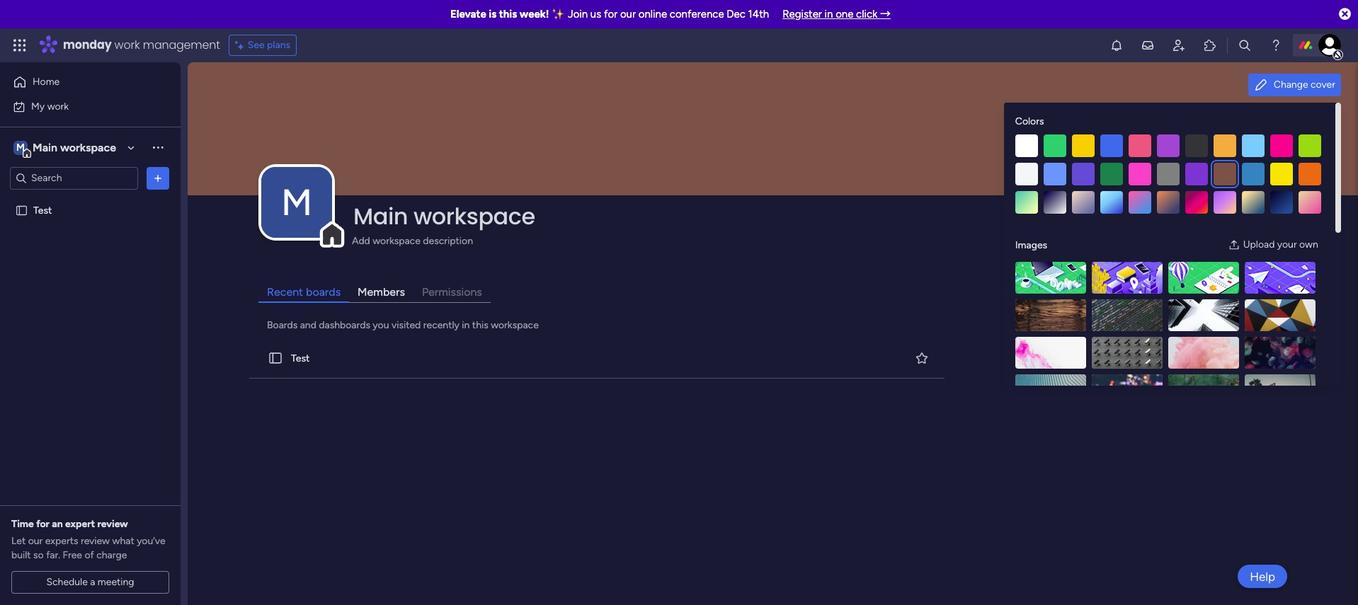 Task type: vqa. For each thing, say whether or not it's contained in the screenshot.
Export to Google Sheets app logo
no



Task type: locate. For each thing, give the bounding box(es) containing it.
1 vertical spatial m
[[281, 181, 312, 225]]

1 horizontal spatial test
[[291, 353, 310, 365]]

boards
[[267, 320, 298, 332]]

public board image
[[268, 351, 283, 366]]

test
[[33, 204, 52, 216], [291, 353, 310, 365]]

1 horizontal spatial in
[[825, 8, 834, 21]]

0 horizontal spatial test
[[33, 204, 52, 216]]

description
[[423, 235, 473, 247]]

0 vertical spatial test
[[33, 204, 52, 216]]

experts
[[45, 536, 78, 548]]

in left one
[[825, 8, 834, 21]]

✨
[[552, 8, 566, 21]]

test inside list box
[[33, 204, 52, 216]]

help button
[[1239, 565, 1288, 589]]

work right the monday
[[114, 37, 140, 53]]

options image
[[151, 171, 165, 185]]

main up add
[[354, 201, 408, 232]]

1 horizontal spatial our
[[621, 8, 636, 21]]

this right is
[[499, 8, 517, 21]]

home button
[[9, 71, 152, 94]]

0 horizontal spatial m
[[16, 141, 25, 153]]

0 horizontal spatial for
[[36, 519, 50, 531]]

test for public board image
[[33, 204, 52, 216]]

1 vertical spatial main
[[354, 201, 408, 232]]

1 horizontal spatial this
[[499, 8, 517, 21]]

main workspace up description on the top of the page
[[354, 201, 535, 232]]

main workspace inside 'workspace selection' element
[[33, 141, 116, 154]]

built
[[11, 550, 31, 562]]

test right public board icon in the bottom left of the page
[[291, 353, 310, 365]]

upload your own
[[1244, 239, 1319, 251]]

0 horizontal spatial main
[[33, 141, 57, 154]]

option
[[0, 198, 181, 201]]

Search in workspace field
[[30, 170, 118, 186]]

in
[[825, 8, 834, 21], [462, 320, 470, 332]]

home
[[33, 76, 60, 88]]

our left online
[[621, 8, 636, 21]]

0 horizontal spatial this
[[472, 320, 489, 332]]

1 vertical spatial in
[[462, 320, 470, 332]]

apps image
[[1204, 38, 1218, 52]]

main right workspace icon
[[33, 141, 57, 154]]

test right public board image
[[33, 204, 52, 216]]

0 horizontal spatial work
[[47, 100, 69, 112]]

1 horizontal spatial main
[[354, 201, 408, 232]]

work
[[114, 37, 140, 53], [47, 100, 69, 112]]

monday work management
[[63, 37, 220, 53]]

test list box
[[0, 196, 181, 414]]

my work
[[31, 100, 69, 112]]

0 vertical spatial work
[[114, 37, 140, 53]]

workspace image
[[13, 140, 28, 156]]

add workspace description
[[352, 235, 473, 247]]

change cover button
[[1249, 74, 1342, 96]]

workspace
[[60, 141, 116, 154], [414, 201, 535, 232], [373, 235, 421, 247], [491, 320, 539, 332]]

click
[[857, 8, 878, 21]]

main inside 'workspace selection' element
[[33, 141, 57, 154]]

permissions
[[422, 286, 482, 299]]

in right the 'recently'
[[462, 320, 470, 332]]

for right us
[[604, 8, 618, 21]]

m inside workspace image
[[281, 181, 312, 225]]

your
[[1278, 239, 1298, 251]]

this right the 'recently'
[[472, 320, 489, 332]]

1 vertical spatial review
[[81, 536, 110, 548]]

review
[[97, 519, 128, 531], [81, 536, 110, 548]]

1 horizontal spatial work
[[114, 37, 140, 53]]

boards
[[306, 286, 341, 299]]

1 vertical spatial our
[[28, 536, 43, 548]]

0 vertical spatial main
[[33, 141, 57, 154]]

meeting
[[98, 577, 134, 589]]

charge
[[96, 550, 127, 562]]

0 vertical spatial m
[[16, 141, 25, 153]]

of
[[85, 550, 94, 562]]

my work button
[[9, 95, 152, 118]]

visited
[[392, 320, 421, 332]]

1 horizontal spatial for
[[604, 8, 618, 21]]

0 horizontal spatial main workspace
[[33, 141, 116, 154]]

1 vertical spatial this
[[472, 320, 489, 332]]

free
[[63, 550, 82, 562]]

work inside button
[[47, 100, 69, 112]]

help
[[1251, 570, 1276, 584]]

m
[[16, 141, 25, 153], [281, 181, 312, 225]]

register
[[783, 8, 823, 21]]

for
[[604, 8, 618, 21], [36, 519, 50, 531]]

1 vertical spatial for
[[36, 519, 50, 531]]

see plans
[[248, 39, 291, 51]]

this
[[499, 8, 517, 21], [472, 320, 489, 332]]

review up of
[[81, 536, 110, 548]]

0 horizontal spatial our
[[28, 536, 43, 548]]

1 vertical spatial work
[[47, 100, 69, 112]]

select product image
[[13, 38, 27, 52]]

elevate
[[451, 8, 487, 21]]

members
[[358, 286, 405, 299]]

our up so
[[28, 536, 43, 548]]

1 vertical spatial test
[[291, 353, 310, 365]]

workspace options image
[[151, 140, 165, 155]]

add to favorites image
[[915, 351, 929, 365]]

expert
[[65, 519, 95, 531]]

for left 'an' at the left of the page
[[36, 519, 50, 531]]

0 vertical spatial for
[[604, 8, 618, 21]]

main workspace
[[33, 141, 116, 154], [354, 201, 535, 232]]

images
[[1016, 239, 1048, 251]]

1 horizontal spatial main workspace
[[354, 201, 535, 232]]

notifications image
[[1110, 38, 1124, 52]]

m inside workspace icon
[[16, 141, 25, 153]]

main workspace up search in workspace field
[[33, 141, 116, 154]]

→
[[881, 8, 891, 21]]

work right my
[[47, 100, 69, 112]]

main
[[33, 141, 57, 154], [354, 201, 408, 232]]

review up what
[[97, 519, 128, 531]]

change cover
[[1274, 79, 1336, 91]]

0 vertical spatial in
[[825, 8, 834, 21]]

change
[[1274, 79, 1309, 91]]

our
[[621, 8, 636, 21], [28, 536, 43, 548]]

one
[[836, 8, 854, 21]]

0 vertical spatial main workspace
[[33, 141, 116, 154]]

cover
[[1311, 79, 1336, 91]]

1 horizontal spatial m
[[281, 181, 312, 225]]

0 horizontal spatial in
[[462, 320, 470, 332]]



Task type: describe. For each thing, give the bounding box(es) containing it.
0 vertical spatial our
[[621, 8, 636, 21]]

us
[[591, 8, 602, 21]]

see
[[248, 39, 265, 51]]

0 vertical spatial this
[[499, 8, 517, 21]]

online
[[639, 8, 667, 21]]

so
[[33, 550, 44, 562]]

what
[[112, 536, 134, 548]]

colors
[[1016, 115, 1045, 128]]

week!
[[520, 8, 549, 21]]

recent
[[267, 286, 303, 299]]

schedule
[[46, 577, 88, 589]]

our inside time for an expert review let our experts review what you've built so far. free of charge
[[28, 536, 43, 548]]

inbox image
[[1141, 38, 1156, 52]]

0 vertical spatial review
[[97, 519, 128, 531]]

my
[[31, 100, 45, 112]]

workspace selection element
[[13, 139, 118, 158]]

monday
[[63, 37, 112, 53]]

test link
[[247, 339, 948, 379]]

for inside time for an expert review let our experts review what you've built so far. free of charge
[[36, 519, 50, 531]]

you
[[373, 320, 389, 332]]

work for my
[[47, 100, 69, 112]]

dec
[[727, 8, 746, 21]]

an
[[52, 519, 63, 531]]

see plans button
[[229, 35, 297, 56]]

elevate is this week! ✨ join us for our online conference dec 14th
[[451, 8, 770, 21]]

public board image
[[15, 204, 28, 217]]

join
[[568, 8, 588, 21]]

own
[[1300, 239, 1319, 251]]

boards and dashboards you visited recently in this workspace
[[267, 320, 539, 332]]

register in one click → link
[[783, 8, 891, 21]]

time for an expert review let our experts review what you've built so far. free of charge
[[11, 519, 166, 562]]

upload your own button
[[1223, 234, 1325, 256]]

and
[[300, 320, 317, 332]]

Main workspace field
[[350, 201, 1302, 232]]

is
[[489, 8, 497, 21]]

recent boards
[[267, 286, 341, 299]]

1 vertical spatial main workspace
[[354, 201, 535, 232]]

14th
[[749, 8, 770, 21]]

dashboards
[[319, 320, 370, 332]]

m button
[[261, 167, 332, 238]]

schedule a meeting
[[46, 577, 134, 589]]

add
[[352, 235, 370, 247]]

a
[[90, 577, 95, 589]]

help image
[[1270, 38, 1284, 52]]

far.
[[46, 550, 60, 562]]

management
[[143, 37, 220, 53]]

invite members image
[[1173, 38, 1187, 52]]

work for monday
[[114, 37, 140, 53]]

conference
[[670, 8, 725, 21]]

let
[[11, 536, 26, 548]]

you've
[[137, 536, 166, 548]]

upload
[[1244, 239, 1276, 251]]

m for workspace icon
[[16, 141, 25, 153]]

register in one click →
[[783, 8, 891, 21]]

m for workspace image
[[281, 181, 312, 225]]

workspace image
[[261, 167, 332, 238]]

recently
[[424, 320, 460, 332]]

plans
[[267, 39, 291, 51]]

photo icon image
[[1229, 239, 1240, 251]]

brad klo image
[[1319, 34, 1342, 57]]

search everything image
[[1238, 38, 1253, 52]]

time
[[11, 519, 34, 531]]

schedule a meeting button
[[11, 572, 169, 594]]

test for public board icon in the bottom left of the page
[[291, 353, 310, 365]]



